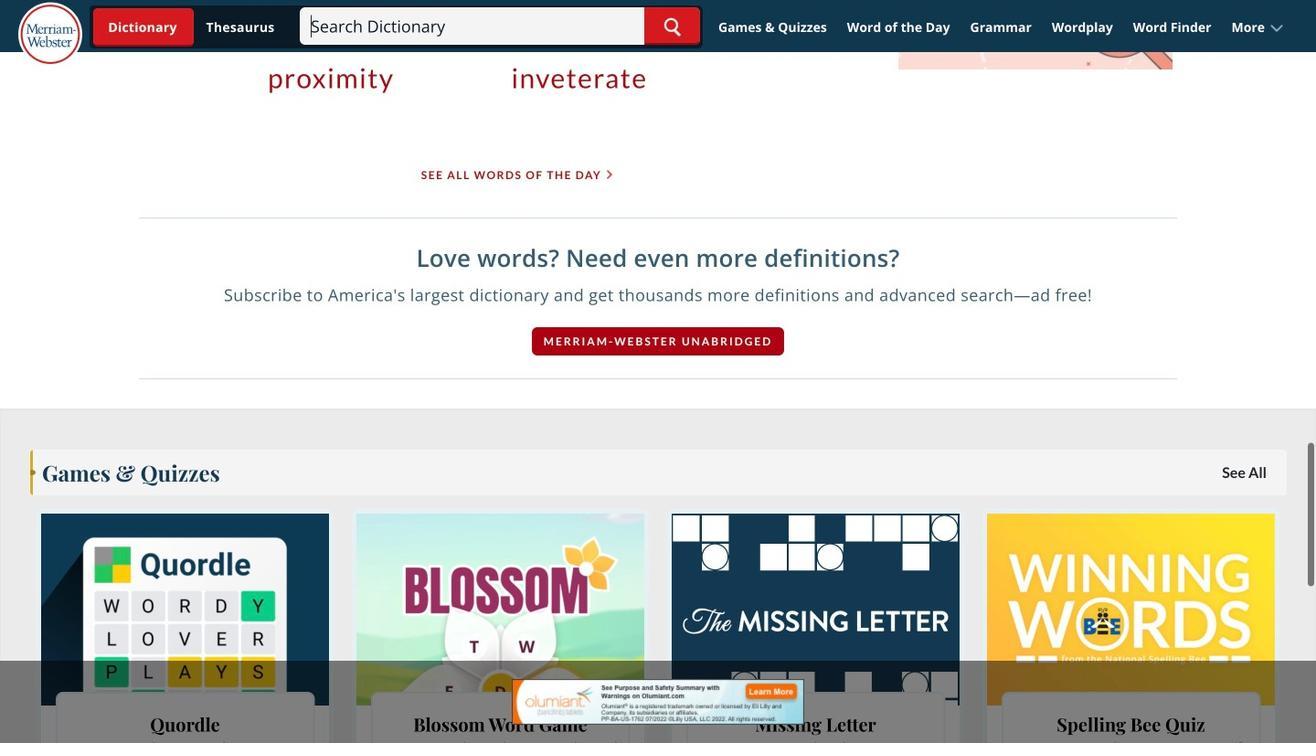 Task type: vqa. For each thing, say whether or not it's contained in the screenshot.
merriam webster - established 1828 image
yes



Task type: locate. For each thing, give the bounding box(es) containing it.
0 vertical spatial advertisement element
[[899, 0, 1173, 69]]

play quordle: guess all four words in a limited number of tries.  each of your guesses must be a real 5-letter word. image
[[41, 514, 329, 730]]

toggle search dictionary/thesaurus image
[[93, 8, 194, 47]]

winning words from the national spelling bee logo image
[[987, 514, 1275, 705]]

1 horizontal spatial advertisement element
[[899, 0, 1173, 69]]

0 horizontal spatial advertisement element
[[512, 679, 804, 725]]

advertisement element
[[899, 0, 1173, 69], [512, 679, 804, 725]]



Task type: describe. For each thing, give the bounding box(es) containing it.
merriam webster - established 1828 image
[[18, 2, 82, 68]]

play blossom: solve today's spelling word game by finding as many words as you can using just 7 letters. longer words score more points. image
[[357, 514, 644, 730]]

Search search field
[[300, 7, 700, 45]]

search word image
[[664, 18, 681, 37]]

play missing letter: a crossword with a twist. each of the 25 puzzle words start with a different letter of the alphabet. which letter is missing? image
[[672, 514, 960, 730]]

1 vertical spatial advertisement element
[[512, 679, 804, 725]]



